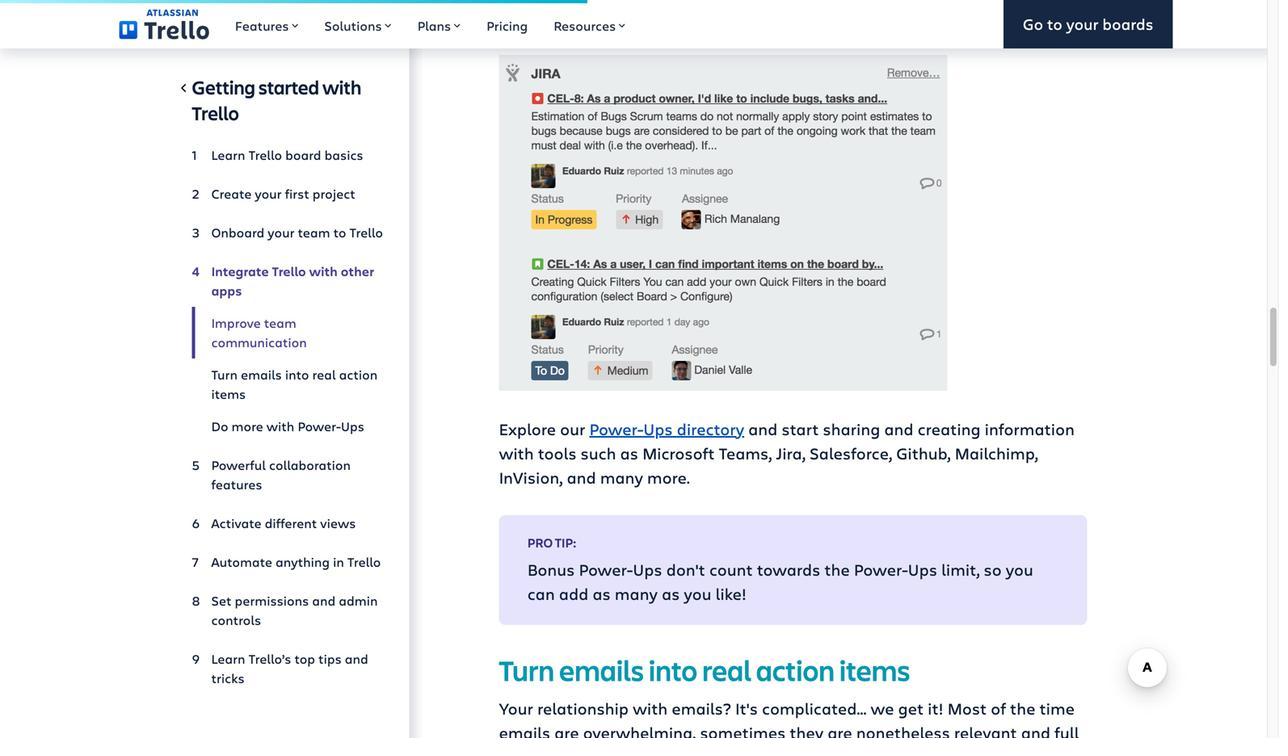 Task type: vqa. For each thing, say whether or not it's contained in the screenshot.
explore at the left bottom
yes



Task type: describe. For each thing, give the bounding box(es) containing it.
features
[[235, 17, 289, 34]]

1 vertical spatial you
[[684, 583, 712, 605]]

learn trello board basics link
[[192, 139, 384, 171]]

mailchimp,
[[955, 443, 1039, 464]]

board.
[[969, 6, 1017, 28]]

ups left the don't
[[633, 559, 663, 581]]

activate different views link
[[192, 508, 384, 540]]

power- up add
[[579, 559, 633, 581]]

your down the "create your first project"
[[268, 224, 295, 241]]

features
[[211, 476, 262, 494]]

emails for turn emails into real action items your relationship with emails? it's complicated… we get it! most of the time emails are overwhelming, sometimes they are nonetheless relevant and ful
[[559, 652, 644, 690]]

information
[[985, 418, 1075, 440]]

our
[[560, 418, 586, 440]]

microsoft
[[643, 443, 715, 464]]

count
[[710, 559, 753, 581]]

improve team communication
[[211, 315, 307, 351]]

overwhelming,
[[583, 722, 696, 739]]

0 vertical spatial you
[[1006, 559, 1034, 581]]

boards
[[1103, 13, 1154, 34]]

create your first project
[[211, 185, 356, 203]]

trello inside integrate trello with other apps
[[272, 263, 306, 280]]

1 horizontal spatial emails
[[499, 722, 551, 739]]

controls
[[211, 612, 261, 629]]

improve team communication link
[[192, 307, 384, 359]]

solutions
[[325, 17, 382, 34]]

communication
[[211, 334, 307, 351]]

an image showing the jira power-up on a trello card image
[[499, 55, 948, 391]]

started
[[259, 74, 319, 100]]

trello inside learn trello board basics link
[[249, 146, 282, 164]]

1 horizontal spatial team
[[298, 224, 330, 241]]

learn for learn trello's top tips and tricks
[[211, 651, 245, 668]]

apps
[[211, 282, 242, 300]]

on
[[908, 6, 927, 28]]

items for turn emails into real action items your relationship with emails? it's complicated… we get it! most of the time emails are overwhelming, sometimes they are nonetheless relevant and ful
[[840, 652, 911, 690]]

time
[[1040, 698, 1075, 720]]

onboard your team to trello
[[211, 224, 383, 241]]

go to your boards
[[1023, 13, 1154, 34]]

towards
[[757, 559, 821, 581]]

automate anything in trello link
[[192, 547, 384, 579]]

getting
[[192, 74, 255, 100]]

top
[[295, 651, 315, 668]]

trello inside onboard your team to trello link
[[350, 224, 383, 241]]

solutions button
[[312, 0, 405, 49]]

page progress progress bar
[[0, 0, 589, 3]]

and inside the set permissions and admin controls
[[312, 593, 336, 610]]

tools
[[538, 443, 577, 464]]

salesforce,
[[810, 443, 893, 464]]

powerful collaboration features
[[211, 457, 351, 494]]

your left boards
[[1067, 13, 1099, 34]]

plans button
[[405, 0, 474, 49]]

team inside improve team communication
[[264, 315, 297, 332]]

action for turn emails into real action items
[[339, 366, 378, 384]]

into for turn emails into real action items
[[285, 366, 309, 384]]

improve
[[211, 315, 261, 332]]

and inside turn emails into real action items your relationship with emails? it's complicated… we get it! most of the time emails are overwhelming, sometimes they are nonetheless relevant and ful
[[1022, 722, 1051, 739]]

github,
[[897, 443, 951, 464]]

more.
[[648, 467, 690, 489]]

2 are from the left
[[828, 722, 853, 739]]

jira,
[[777, 443, 806, 464]]

tricks
[[211, 670, 245, 688]]

pro
[[528, 535, 553, 552]]

trello's
[[249, 651, 291, 668]]

set permissions and admin controls link
[[192, 585, 384, 637]]

do more with power-ups
[[211, 418, 365, 435]]

and down such
[[567, 467, 596, 489]]

we
[[871, 698, 895, 720]]

many inside and start sharing and creating information with tools such as microsoft teams, jira, salesforce, github, mailchimp, invision, and many more.
[[600, 467, 643, 489]]

most
[[948, 698, 987, 720]]

turn for turn emails into real action items your relationship with emails? it's complicated… we get it! most of the time emails are overwhelming, sometimes they are nonetheless relevant and ful
[[499, 652, 555, 690]]

board
[[286, 146, 321, 164]]

quickly jump to your jira project by creating a link on your board.
[[525, 6, 1017, 28]]

don't
[[667, 559, 706, 581]]

relationship
[[538, 698, 629, 720]]

complicated…
[[762, 698, 867, 720]]

items for turn emails into real action items
[[211, 386, 246, 403]]

your left jira
[[648, 6, 682, 28]]

other
[[341, 263, 374, 280]]

power- up such
[[590, 418, 644, 440]]

learn trello board basics
[[211, 146, 364, 164]]

explore our power-ups directory
[[499, 418, 745, 440]]

trello inside getting started with trello
[[192, 100, 239, 126]]

with for started
[[323, 74, 362, 100]]

get
[[899, 698, 924, 720]]

learn for learn trello board basics
[[211, 146, 245, 164]]

features button
[[222, 0, 312, 49]]

learn trello's top tips and tricks
[[211, 651, 368, 688]]

sometimes
[[700, 722, 786, 739]]

such
[[581, 443, 616, 464]]

with inside turn emails into real action items your relationship with emails? it's complicated… we get it! most of the time emails are overwhelming, sometimes they are nonetheless relevant and ful
[[633, 698, 668, 720]]

0 horizontal spatial to
[[334, 224, 346, 241]]

learn trello's top tips and tricks link
[[192, 644, 384, 695]]

0 vertical spatial creating
[[796, 6, 859, 28]]

go to your boards link
[[1004, 0, 1174, 49]]

and up teams,
[[749, 418, 778, 440]]

do
[[211, 418, 228, 435]]

the inside turn emails into real action items your relationship with emails? it's complicated… we get it! most of the time emails are overwhelming, sometimes they are nonetheless relevant and ful
[[1011, 698, 1036, 720]]

many inside pro tip: bonus power-ups don't count towards the power-ups limit, so you can add as many as you like!
[[615, 583, 658, 605]]

real for turn emails into real action items your relationship with emails? it's complicated… we get it! most of the time emails are overwhelming, sometimes they are nonetheless relevant and ful
[[703, 652, 752, 690]]



Task type: locate. For each thing, give the bounding box(es) containing it.
0 horizontal spatial into
[[285, 366, 309, 384]]

tip:
[[555, 535, 577, 552]]

with
[[323, 74, 362, 100], [309, 263, 338, 280], [267, 418, 295, 435], [499, 443, 534, 464], [633, 698, 668, 720]]

turn down communication
[[211, 366, 238, 384]]

2 horizontal spatial as
[[662, 583, 680, 605]]

items up we
[[840, 652, 911, 690]]

0 horizontal spatial emails
[[241, 366, 282, 384]]

more
[[232, 418, 263, 435]]

add
[[559, 583, 589, 605]]

permissions
[[235, 593, 309, 610]]

jump
[[585, 6, 624, 28]]

set
[[211, 593, 232, 610]]

project left by
[[716, 6, 770, 28]]

you down the don't
[[684, 583, 712, 605]]

as right add
[[593, 583, 611, 605]]

0 horizontal spatial are
[[555, 722, 579, 739]]

trello up other
[[350, 224, 383, 241]]

basics
[[325, 146, 364, 164]]

the inside pro tip: bonus power-ups don't count towards the power-ups limit, so you can add as many as you like!
[[825, 559, 850, 581]]

to up other
[[334, 224, 346, 241]]

to right jump
[[628, 6, 644, 28]]

the
[[825, 559, 850, 581], [1011, 698, 1036, 720]]

nonetheless
[[857, 722, 951, 739]]

action inside turn emails into real action items your relationship with emails? it's complicated… we get it! most of the time emails are overwhelming, sometimes they are nonetheless relevant and ful
[[757, 652, 835, 690]]

activate different views
[[211, 515, 356, 532]]

1 vertical spatial creating
[[918, 418, 981, 440]]

0 horizontal spatial action
[[339, 366, 378, 384]]

like!
[[716, 583, 747, 605]]

real
[[312, 366, 336, 384], [703, 652, 752, 690]]

2 vertical spatial emails
[[499, 722, 551, 739]]

with inside getting started with trello
[[323, 74, 362, 100]]

are
[[555, 722, 579, 739], [828, 722, 853, 739]]

sharing
[[823, 418, 881, 440]]

0 vertical spatial action
[[339, 366, 378, 384]]

1 vertical spatial learn
[[211, 651, 245, 668]]

creating left a
[[796, 6, 859, 28]]

0 vertical spatial many
[[600, 467, 643, 489]]

1 vertical spatial into
[[649, 652, 698, 690]]

getting started with trello link
[[192, 74, 384, 133]]

into for turn emails into real action items your relationship with emails? it's complicated… we get it! most of the time emails are overwhelming, sometimes they are nonetheless relevant and ful
[[649, 652, 698, 690]]

views
[[320, 515, 356, 532]]

plans
[[418, 17, 451, 34]]

team up communication
[[264, 315, 297, 332]]

in
[[333, 554, 344, 571]]

1 vertical spatial real
[[703, 652, 752, 690]]

real up 'it's'
[[703, 652, 752, 690]]

1 horizontal spatial the
[[1011, 698, 1036, 720]]

the right of
[[1011, 698, 1036, 720]]

with right more
[[267, 418, 295, 435]]

real inside turn emails into real action items your relationship with emails? it's complicated… we get it! most of the time emails are overwhelming, sometimes they are nonetheless relevant and ful
[[703, 652, 752, 690]]

are right the they
[[828, 722, 853, 739]]

bonus
[[528, 559, 575, 581]]

0 horizontal spatial creating
[[796, 6, 859, 28]]

atlassian trello image
[[119, 9, 209, 39]]

power- left the limit,
[[854, 559, 908, 581]]

1 horizontal spatial into
[[649, 652, 698, 690]]

team
[[298, 224, 330, 241], [264, 315, 297, 332]]

team down first
[[298, 224, 330, 241]]

0 vertical spatial turn
[[211, 366, 238, 384]]

with inside integrate trello with other apps
[[309, 263, 338, 280]]

2 horizontal spatial to
[[1048, 13, 1063, 34]]

power- up collaboration
[[298, 418, 341, 435]]

as inside and start sharing and creating information with tools such as microsoft teams, jira, salesforce, github, mailchimp, invision, and many more.
[[621, 443, 639, 464]]

1 vertical spatial turn
[[499, 652, 555, 690]]

emails?
[[672, 698, 732, 720]]

pricing
[[487, 17, 528, 34]]

the right 'towards'
[[825, 559, 850, 581]]

as down 'explore our power-ups directory'
[[621, 443, 639, 464]]

0 horizontal spatial turn
[[211, 366, 238, 384]]

trello inside automate anything in trello link
[[348, 554, 381, 571]]

turn emails into real action items your relationship with emails? it's complicated… we get it! most of the time emails are overwhelming, sometimes they are nonetheless relevant and ful
[[499, 652, 1087, 739]]

1 learn from the top
[[211, 146, 245, 164]]

1 vertical spatial emails
[[559, 652, 644, 690]]

1 horizontal spatial to
[[628, 6, 644, 28]]

emails up relationship
[[559, 652, 644, 690]]

0 horizontal spatial the
[[825, 559, 850, 581]]

invision,
[[499, 467, 563, 489]]

1 vertical spatial many
[[615, 583, 658, 605]]

with left other
[[309, 263, 338, 280]]

automate anything in trello
[[211, 554, 381, 571]]

with for trello
[[309, 263, 338, 280]]

trello down getting
[[192, 100, 239, 126]]

many
[[600, 467, 643, 489], [615, 583, 658, 605]]

0 horizontal spatial team
[[264, 315, 297, 332]]

trello right in on the left bottom of the page
[[348, 554, 381, 571]]

teams,
[[719, 443, 772, 464]]

many right add
[[615, 583, 658, 605]]

your left first
[[255, 185, 282, 203]]

1 are from the left
[[555, 722, 579, 739]]

0 vertical spatial team
[[298, 224, 330, 241]]

create
[[211, 185, 252, 203]]

0 horizontal spatial items
[[211, 386, 246, 403]]

0 vertical spatial emails
[[241, 366, 282, 384]]

ups up collaboration
[[341, 418, 365, 435]]

trello
[[192, 100, 239, 126], [249, 146, 282, 164], [350, 224, 383, 241], [272, 263, 306, 280], [348, 554, 381, 571]]

trello left board
[[249, 146, 282, 164]]

activate
[[211, 515, 262, 532]]

1 vertical spatial the
[[1011, 698, 1036, 720]]

0 vertical spatial the
[[825, 559, 850, 581]]

do more with power-ups link
[[192, 411, 384, 443]]

it's
[[736, 698, 758, 720]]

with right 'started'
[[323, 74, 362, 100]]

2 learn from the top
[[211, 651, 245, 668]]

emails down your in the bottom of the page
[[499, 722, 551, 739]]

items up do
[[211, 386, 246, 403]]

turn
[[211, 366, 238, 384], [499, 652, 555, 690]]

emails inside the turn emails into real action items
[[241, 366, 282, 384]]

by
[[774, 6, 792, 28]]

jira
[[686, 6, 712, 28]]

set permissions and admin controls
[[211, 593, 378, 629]]

with for more
[[267, 418, 295, 435]]

integrate
[[211, 263, 269, 280]]

1 horizontal spatial turn
[[499, 652, 555, 690]]

0 vertical spatial real
[[312, 366, 336, 384]]

your right on at the top of the page
[[931, 6, 965, 28]]

onboard your team to trello link
[[192, 217, 384, 249]]

ups left the limit,
[[908, 559, 938, 581]]

real down improve team communication link
[[312, 366, 336, 384]]

tips
[[319, 651, 342, 668]]

to right go on the right top of page
[[1048, 13, 1063, 34]]

onboard
[[211, 224, 265, 241]]

0 horizontal spatial as
[[593, 583, 611, 605]]

emails for turn emails into real action items
[[241, 366, 282, 384]]

and left admin
[[312, 593, 336, 610]]

1 horizontal spatial real
[[703, 652, 752, 690]]

and inside learn trello's top tips and tricks
[[345, 651, 368, 668]]

into down improve team communication link
[[285, 366, 309, 384]]

with inside and start sharing and creating information with tools such as microsoft teams, jira, salesforce, github, mailchimp, invision, and many more.
[[499, 443, 534, 464]]

action for turn emails into real action items your relationship with emails? it's complicated… we get it! most of the time emails are overwhelming, sometimes they are nonetheless relevant and ful
[[757, 652, 835, 690]]

1 vertical spatial team
[[264, 315, 297, 332]]

so
[[984, 559, 1002, 581]]

and
[[749, 418, 778, 440], [885, 418, 914, 440], [567, 467, 596, 489], [312, 593, 336, 610], [345, 651, 368, 668], [1022, 722, 1051, 739]]

0 horizontal spatial real
[[312, 366, 336, 384]]

0 vertical spatial learn
[[211, 146, 245, 164]]

admin
[[339, 593, 378, 610]]

into inside the turn emails into real action items
[[285, 366, 309, 384]]

2 horizontal spatial emails
[[559, 652, 644, 690]]

you right so
[[1006, 559, 1034, 581]]

getting started with trello
[[192, 74, 362, 126]]

real inside the turn emails into real action items
[[312, 366, 336, 384]]

go
[[1023, 13, 1044, 34]]

1 horizontal spatial items
[[840, 652, 911, 690]]

resources button
[[541, 0, 639, 49]]

1 vertical spatial items
[[840, 652, 911, 690]]

of
[[991, 698, 1007, 720]]

learn inside learn trello's top tips and tricks
[[211, 651, 245, 668]]

creating inside and start sharing and creating information with tools such as microsoft teams, jira, salesforce, github, mailchimp, invision, and many more.
[[918, 418, 981, 440]]

powerful collaboration features link
[[192, 450, 384, 501]]

items inside turn emails into real action items your relationship with emails? it's complicated… we get it! most of the time emails are overwhelming, sometimes they are nonetheless relevant and ful
[[840, 652, 911, 690]]

anything
[[276, 554, 330, 571]]

your
[[648, 6, 682, 28], [931, 6, 965, 28], [1067, 13, 1099, 34], [255, 185, 282, 203], [268, 224, 295, 241]]

1 vertical spatial project
[[313, 185, 356, 203]]

with down the explore
[[499, 443, 534, 464]]

real for turn emails into real action items
[[312, 366, 336, 384]]

turn for turn emails into real action items
[[211, 366, 238, 384]]

0 horizontal spatial project
[[313, 185, 356, 203]]

turn emails into real action items
[[211, 366, 378, 403]]

to
[[628, 6, 644, 28], [1048, 13, 1063, 34], [334, 224, 346, 241]]

quickly
[[525, 6, 581, 28]]

emails down communication
[[241, 366, 282, 384]]

into
[[285, 366, 309, 384], [649, 652, 698, 690]]

explore
[[499, 418, 556, 440]]

many down such
[[600, 467, 643, 489]]

project right first
[[313, 185, 356, 203]]

can
[[528, 583, 555, 605]]

collaboration
[[269, 457, 351, 474]]

they
[[790, 722, 824, 739]]

1 vertical spatial action
[[757, 652, 835, 690]]

powerful
[[211, 457, 266, 474]]

pro tip: bonus power-ups don't count towards the power-ups limit, so you can add as many as you like!
[[528, 535, 1034, 605]]

directory
[[677, 418, 745, 440]]

0 vertical spatial project
[[716, 6, 770, 28]]

into up 'emails?'
[[649, 652, 698, 690]]

your
[[499, 698, 534, 720]]

it!
[[928, 698, 944, 720]]

ups up microsoft
[[644, 418, 673, 440]]

with up the overwhelming,
[[633, 698, 668, 720]]

1 horizontal spatial project
[[716, 6, 770, 28]]

items inside the turn emails into real action items
[[211, 386, 246, 403]]

link
[[877, 6, 904, 28]]

are down relationship
[[555, 722, 579, 739]]

and start sharing and creating information with tools such as microsoft teams, jira, salesforce, github, mailchimp, invision, and many more.
[[499, 418, 1075, 489]]

learn up create
[[211, 146, 245, 164]]

and down the time
[[1022, 722, 1051, 739]]

turn inside the turn emails into real action items
[[211, 366, 238, 384]]

creating up github,
[[918, 418, 981, 440]]

into inside turn emails into real action items your relationship with emails? it's complicated… we get it! most of the time emails are overwhelming, sometimes they are nonetheless relevant and ful
[[649, 652, 698, 690]]

1 horizontal spatial are
[[828, 722, 853, 739]]

resources
[[554, 17, 616, 34]]

1 horizontal spatial action
[[757, 652, 835, 690]]

project
[[716, 6, 770, 28], [313, 185, 356, 203]]

and up github,
[[885, 418, 914, 440]]

1 horizontal spatial you
[[1006, 559, 1034, 581]]

1 horizontal spatial as
[[621, 443, 639, 464]]

and right tips at the left of page
[[345, 651, 368, 668]]

pricing link
[[474, 0, 541, 49]]

action inside the turn emails into real action items
[[339, 366, 378, 384]]

as down the don't
[[662, 583, 680, 605]]

0 horizontal spatial you
[[684, 583, 712, 605]]

trello down onboard your team to trello link
[[272, 263, 306, 280]]

power-ups directory link
[[590, 418, 745, 440]]

create your first project link
[[192, 178, 384, 210]]

0 vertical spatial into
[[285, 366, 309, 384]]

1 horizontal spatial creating
[[918, 418, 981, 440]]

learn up the tricks
[[211, 651, 245, 668]]

creating
[[796, 6, 859, 28], [918, 418, 981, 440]]

turn inside turn emails into real action items your relationship with emails? it's complicated… we get it! most of the time emails are overwhelming, sometimes they are nonetheless relevant and ful
[[499, 652, 555, 690]]

0 vertical spatial items
[[211, 386, 246, 403]]

different
[[265, 515, 317, 532]]

turn up your in the bottom of the page
[[499, 652, 555, 690]]

integrate trello with other apps
[[211, 263, 374, 300]]



